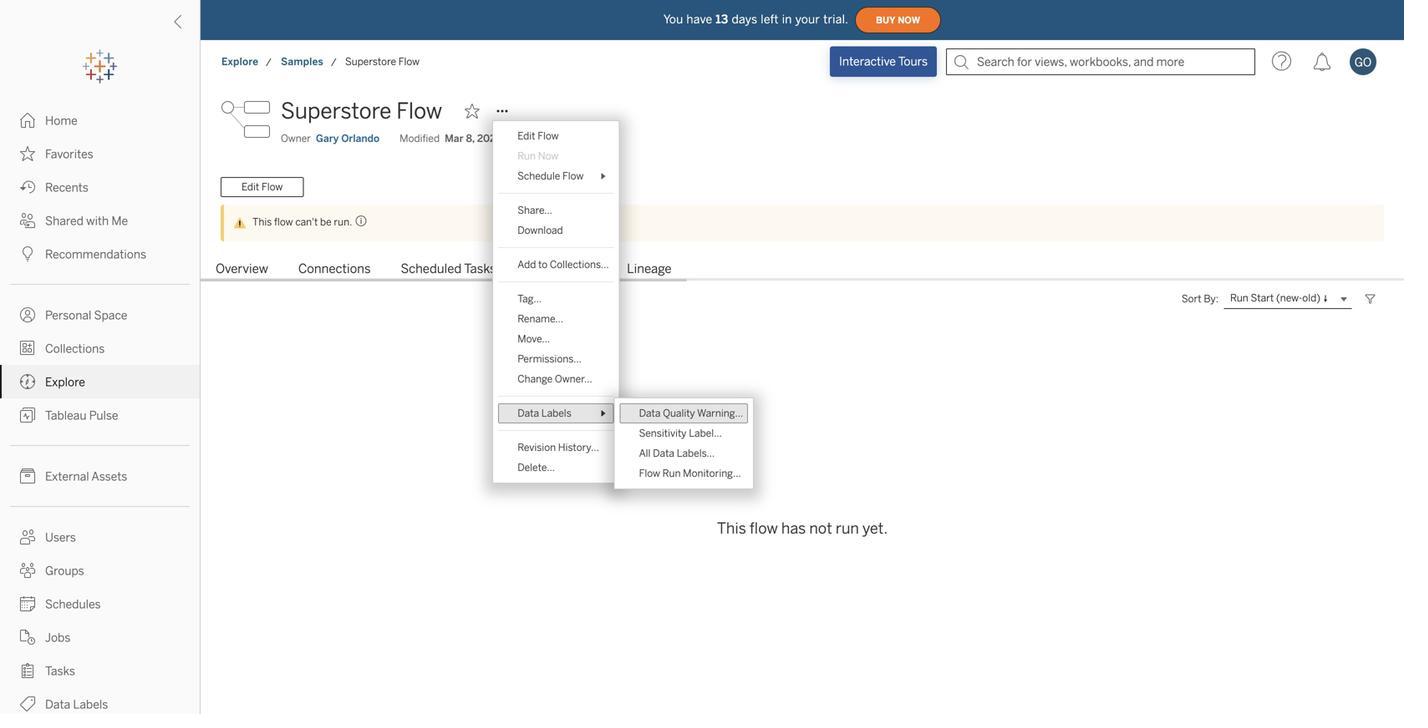 Task type: describe. For each thing, give the bounding box(es) containing it.
sort by:
[[1182, 293, 1218, 305]]

history…
[[558, 442, 599, 454]]

interactive
[[839, 55, 896, 69]]

explore /
[[221, 56, 271, 69]]

change owner…
[[517, 373, 592, 385]]

tableau
[[45, 409, 86, 423]]

now inside button
[[898, 15, 920, 25]]

schedule flow
[[517, 170, 584, 182]]

0 horizontal spatial explore link
[[0, 365, 200, 399]]

run inside run start (new-old) dropdown button
[[1230, 292, 1248, 304]]

scheduled tasks
[[401, 262, 496, 277]]

13
[[716, 12, 728, 26]]

tableau pulse link
[[0, 399, 200, 432]]

run start (new-old) button
[[1223, 289, 1352, 309]]

start
[[1251, 292, 1274, 304]]

days
[[732, 12, 757, 26]]

groups
[[45, 565, 84, 578]]

add to collections...
[[517, 259, 609, 271]]

overview
[[216, 262, 268, 277]]

favorites
[[45, 148, 93, 161]]

personal space
[[45, 309, 127, 323]]

run history
[[526, 262, 597, 277]]

yet.
[[862, 520, 888, 538]]

users link
[[0, 521, 200, 554]]

shared
[[45, 214, 84, 228]]

data quality warning… checkbox item
[[620, 404, 748, 424]]

home
[[45, 114, 78, 128]]

data inside main navigation. press the up and down arrow keys to access links. "element"
[[45, 698, 70, 712]]

this flow can't be run.
[[252, 216, 352, 228]]

personal space link
[[0, 298, 200, 332]]

data labels inside main navigation. press the up and down arrow keys to access links. "element"
[[45, 698, 108, 712]]

modified mar 8, 2024, 12:34 pm
[[400, 132, 551, 145]]

users
[[45, 531, 76, 545]]

jobs
[[45, 631, 70, 645]]

flow run requirements:
the flow must have at least one output step. image
[[352, 215, 367, 227]]

has
[[781, 520, 806, 538]]

trial.
[[823, 12, 848, 26]]

now inside 'edit flow run now'
[[538, 150, 559, 162]]

sensitivity
[[639, 427, 687, 440]]

monitoring…
[[683, 468, 741, 480]]

data up sensitivity
[[639, 407, 661, 420]]

you
[[663, 12, 683, 26]]

data labels link
[[0, 688, 200, 715]]

favorites link
[[0, 137, 200, 170]]

menu containing data quality warning…
[[615, 399, 753, 489]]

your
[[795, 12, 820, 26]]

edit flow
[[242, 181, 283, 193]]

orlando
[[341, 132, 380, 145]]

flow for can't
[[274, 216, 293, 228]]

navigation panel element
[[0, 50, 200, 715]]

samples /
[[281, 56, 336, 69]]

buy now button
[[855, 7, 941, 33]]

pulse
[[89, 409, 118, 423]]

all
[[639, 448, 651, 460]]

collections
[[45, 342, 105, 356]]

(new-
[[1276, 292, 1302, 304]]

history
[[553, 262, 597, 277]]

by:
[[1204, 293, 1218, 305]]

move…
[[517, 333, 550, 345]]

collections...
[[550, 259, 609, 271]]

tasks inside sub-spaces tab list
[[464, 262, 496, 277]]

superstore inside main content
[[281, 98, 391, 124]]

run inside sub-spaces tab list
[[526, 262, 550, 277]]

samples
[[281, 56, 323, 68]]

run now checkbox item
[[498, 146, 614, 166]]

/ for explore /
[[266, 56, 271, 69]]

this flow has not run yet.
[[717, 520, 888, 538]]

edit for edit flow
[[242, 181, 259, 193]]

this for this flow can't be run.
[[252, 216, 272, 228]]

external assets link
[[0, 460, 200, 493]]

schedules link
[[0, 588, 200, 621]]

labels inside checkbox item
[[541, 407, 571, 420]]

quality
[[663, 407, 695, 420]]

flow inside button
[[262, 181, 283, 193]]

gary orlando link
[[316, 131, 380, 146]]

flow inside 'edit flow run now'
[[538, 130, 559, 142]]

shared with me link
[[0, 204, 200, 237]]

mar
[[445, 132, 463, 145]]

data quality warning…
[[639, 407, 743, 420]]

menu containing edit flow
[[493, 121, 619, 483]]



Task type: vqa. For each thing, say whether or not it's contained in the screenshot.
eighth by text only_f5he34f icon from the top of the "Main Navigation. Press the Up and Down arrow keys to access links." element
no



Task type: locate. For each thing, give the bounding box(es) containing it.
8,
[[466, 132, 475, 145]]

download
[[517, 224, 563, 237]]

edit for edit flow run now
[[517, 130, 535, 142]]

personal
[[45, 309, 91, 323]]

1 horizontal spatial explore
[[221, 56, 258, 68]]

change
[[517, 373, 553, 385]]

this down "edit flow" button
[[252, 216, 272, 228]]

superstore flow main content
[[201, 84, 1404, 715]]

0 horizontal spatial now
[[538, 150, 559, 162]]

explore inside explore /
[[221, 56, 258, 68]]

1 vertical spatial tasks
[[45, 665, 75, 679]]

0 horizontal spatial explore
[[45, 376, 85, 389]]

superstore flow up orlando
[[281, 98, 442, 124]]

explore
[[221, 56, 258, 68], [45, 376, 85, 389]]

data labels checkbox item
[[498, 404, 614, 424]]

labels down change owner…
[[541, 407, 571, 420]]

run left start
[[1230, 292, 1248, 304]]

jobs link
[[0, 621, 200, 654]]

revision
[[517, 442, 556, 454]]

edit flow button
[[221, 177, 304, 197]]

pm
[[535, 132, 551, 145]]

1 horizontal spatial labels
[[541, 407, 571, 420]]

explore for explore
[[45, 376, 85, 389]]

samples link
[[280, 53, 324, 70]]

sensitivity label... all data labels…
[[639, 427, 722, 460]]

1 vertical spatial explore link
[[0, 365, 200, 399]]

owner…
[[555, 373, 592, 385]]

data down change
[[517, 407, 539, 420]]

1 vertical spatial flow
[[750, 520, 778, 538]]

data inside sensitivity label... all data labels…
[[653, 448, 674, 460]]

data labels up revision
[[517, 407, 571, 420]]

flow left can't
[[274, 216, 293, 228]]

flow left has
[[750, 520, 778, 538]]

old)
[[1302, 292, 1320, 304]]

0 horizontal spatial this
[[252, 216, 272, 228]]

now down pm
[[538, 150, 559, 162]]

superstore flow right samples /
[[345, 56, 420, 68]]

flow for has
[[750, 520, 778, 538]]

labels down tasks link at left bottom
[[73, 698, 108, 712]]

tasks left add
[[464, 262, 496, 277]]

edit left pm
[[517, 130, 535, 142]]

menu
[[493, 121, 619, 483], [615, 399, 753, 489]]

1 vertical spatial this
[[717, 520, 746, 538]]

0 horizontal spatial /
[[266, 56, 271, 69]]

0 vertical spatial superstore flow
[[345, 56, 420, 68]]

owner gary orlando
[[281, 132, 380, 145]]

superstore
[[345, 56, 396, 68], [281, 98, 391, 124]]

this
[[252, 216, 272, 228], [717, 520, 746, 538]]

1 vertical spatial data labels
[[45, 698, 108, 712]]

delete…
[[517, 462, 555, 474]]

add
[[517, 259, 536, 271]]

lineage
[[627, 262, 672, 277]]

external assets
[[45, 470, 127, 484]]

you have 13 days left in your trial.
[[663, 12, 848, 26]]

data labels down tasks link at left bottom
[[45, 698, 108, 712]]

modified
[[400, 132, 440, 145]]

explore inside main navigation. press the up and down arrow keys to access links. "element"
[[45, 376, 85, 389]]

be
[[320, 216, 332, 228]]

1 vertical spatial now
[[538, 150, 559, 162]]

data right all
[[653, 448, 674, 460]]

/ right samples link
[[331, 56, 336, 69]]

interactive tours
[[839, 55, 928, 69]]

0 horizontal spatial labels
[[73, 698, 108, 712]]

1 vertical spatial superstore
[[281, 98, 391, 124]]

superstore up owner gary orlando
[[281, 98, 391, 124]]

run.
[[334, 216, 352, 228]]

explore link up "flow" image
[[221, 53, 259, 70]]

/ left samples link
[[266, 56, 271, 69]]

run down sensitivity label... all data labels…
[[662, 468, 681, 480]]

schedule
[[517, 170, 560, 182]]

1 horizontal spatial tasks
[[464, 262, 496, 277]]

tours
[[898, 55, 928, 69]]

12:34
[[507, 132, 533, 145]]

run inside 'edit flow run now'
[[517, 150, 536, 162]]

now right buy
[[898, 15, 920, 25]]

/ for samples /
[[331, 56, 336, 69]]

0 vertical spatial superstore
[[345, 56, 396, 68]]

buy now
[[876, 15, 920, 25]]

edit inside 'edit flow run now'
[[517, 130, 535, 142]]

0 horizontal spatial data labels
[[45, 698, 108, 712]]

1 horizontal spatial /
[[331, 56, 336, 69]]

0 vertical spatial labels
[[541, 407, 571, 420]]

0 horizontal spatial edit
[[242, 181, 259, 193]]

owner
[[281, 132, 311, 145]]

/ inside explore /
[[266, 56, 271, 69]]

flow run monitoring…
[[639, 468, 741, 480]]

flow image
[[221, 94, 271, 145]]

0 horizontal spatial flow
[[274, 216, 293, 228]]

explore for explore /
[[221, 56, 258, 68]]

0 vertical spatial explore
[[221, 56, 258, 68]]

tableau pulse
[[45, 409, 118, 423]]

buy
[[876, 15, 895, 25]]

collections link
[[0, 332, 200, 365]]

0 vertical spatial edit
[[517, 130, 535, 142]]

0 vertical spatial flow
[[274, 216, 293, 228]]

1 horizontal spatial edit
[[517, 130, 535, 142]]

data labels inside checkbox item
[[517, 407, 571, 420]]

home link
[[0, 104, 200, 137]]

0 vertical spatial data labels
[[517, 407, 571, 420]]

now
[[898, 15, 920, 25], [538, 150, 559, 162]]

recommendations
[[45, 248, 146, 262]]

external
[[45, 470, 89, 484]]

1 vertical spatial edit
[[242, 181, 259, 193]]

1 horizontal spatial this
[[717, 520, 746, 538]]

Search for views, workbooks, and more text field
[[946, 48, 1255, 75]]

0 vertical spatial now
[[898, 15, 920, 25]]

explore up "flow" image
[[221, 56, 258, 68]]

connections
[[298, 262, 371, 277]]

not
[[809, 520, 832, 538]]

run
[[517, 150, 536, 162], [526, 262, 550, 277], [1230, 292, 1248, 304], [662, 468, 681, 480]]

have
[[686, 12, 712, 26]]

flow
[[274, 216, 293, 228], [750, 520, 778, 538]]

with
[[86, 214, 109, 228]]

this down monitoring…
[[717, 520, 746, 538]]

data down tasks link at left bottom
[[45, 698, 70, 712]]

recents
[[45, 181, 88, 195]]

label...
[[689, 427, 722, 440]]

run
[[836, 520, 859, 538]]

edit flow run now
[[517, 130, 559, 162]]

superstore flow inside main content
[[281, 98, 442, 124]]

1 horizontal spatial flow
[[750, 520, 778, 538]]

1 horizontal spatial explore link
[[221, 53, 259, 70]]

this for this flow has not run yet.
[[717, 520, 746, 538]]

0 vertical spatial this
[[252, 216, 272, 228]]

tasks down jobs
[[45, 665, 75, 679]]

superstore right samples /
[[345, 56, 396, 68]]

0 horizontal spatial tasks
[[45, 665, 75, 679]]

0 vertical spatial tasks
[[464, 262, 496, 277]]

in
[[782, 12, 792, 26]]

edit up this flow can't be run.
[[242, 181, 259, 193]]

run down 12:34
[[517, 150, 536, 162]]

superstore flow
[[345, 56, 420, 68], [281, 98, 442, 124]]

data
[[517, 407, 539, 420], [639, 407, 661, 420], [653, 448, 674, 460], [45, 698, 70, 712]]

1 / from the left
[[266, 56, 271, 69]]

share…
[[517, 204, 552, 216]]

1 horizontal spatial data labels
[[517, 407, 571, 420]]

1 vertical spatial superstore flow
[[281, 98, 442, 124]]

rename…
[[517, 313, 563, 325]]

2024,
[[477, 132, 504, 145]]

sub-spaces tab list
[[201, 260, 1404, 282]]

recommendations link
[[0, 237, 200, 271]]

run up tag… on the left
[[526, 262, 550, 277]]

space
[[94, 309, 127, 323]]

1 horizontal spatial now
[[898, 15, 920, 25]]

labels inside main navigation. press the up and down arrow keys to access links. "element"
[[73, 698, 108, 712]]

0 vertical spatial explore link
[[221, 53, 259, 70]]

sort
[[1182, 293, 1201, 305]]

data labels
[[517, 407, 571, 420], [45, 698, 108, 712]]

to
[[538, 259, 548, 271]]

explore up "tableau"
[[45, 376, 85, 389]]

/ inside samples /
[[331, 56, 336, 69]]

main navigation. press the up and down arrow keys to access links. element
[[0, 104, 200, 715]]

tasks link
[[0, 654, 200, 688]]

left
[[761, 12, 779, 26]]

can't
[[295, 216, 318, 228]]

labels…
[[677, 448, 715, 460]]

2 / from the left
[[331, 56, 336, 69]]

1 vertical spatial explore
[[45, 376, 85, 389]]

shared with me
[[45, 214, 128, 228]]

revision history… delete…
[[517, 442, 599, 474]]

1 vertical spatial labels
[[73, 698, 108, 712]]

explore link up pulse
[[0, 365, 200, 399]]

tasks inside tasks link
[[45, 665, 75, 679]]

run start (new-old)
[[1230, 292, 1320, 304]]

edit inside button
[[242, 181, 259, 193]]

tag…
[[517, 293, 542, 305]]

explore link
[[221, 53, 259, 70], [0, 365, 200, 399]]



